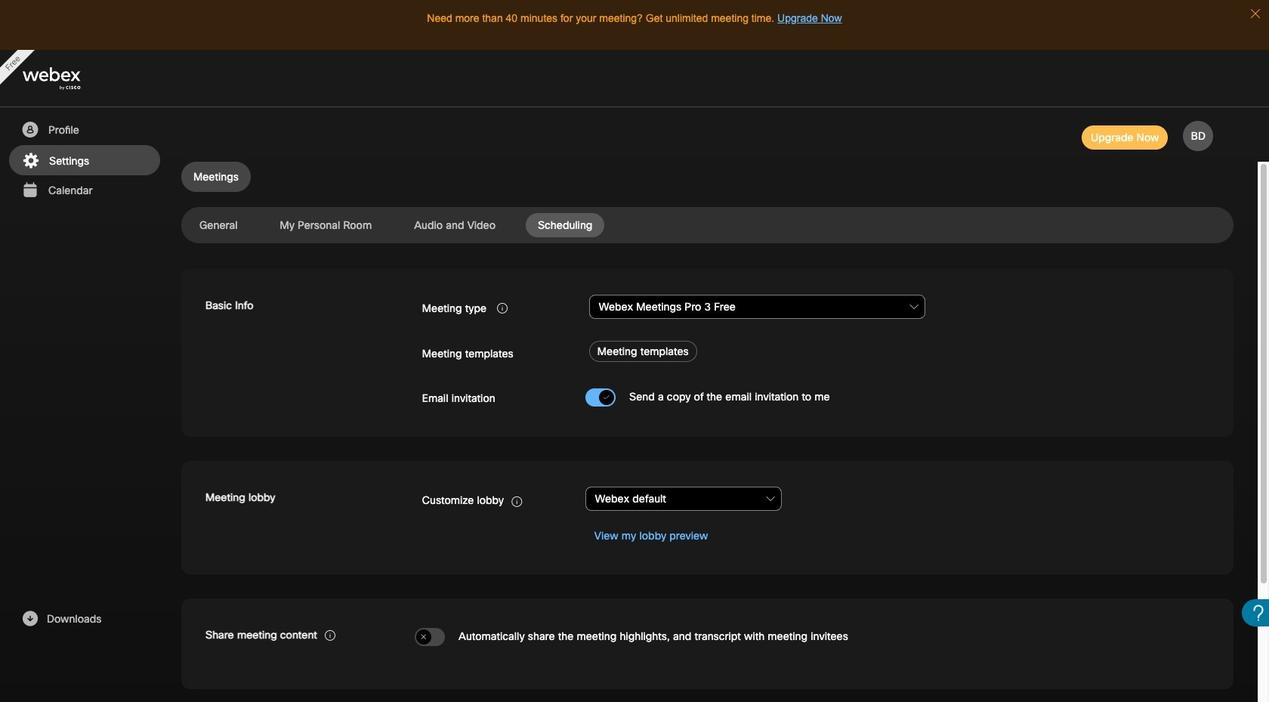 Task type: vqa. For each thing, say whether or not it's contained in the screenshot.
selected element
no



Task type: describe. For each thing, give the bounding box(es) containing it.
mds meetings_filled image
[[20, 181, 39, 200]]

1 tab list from the top
[[181, 162, 1234, 192]]

2 tab list from the top
[[181, 213, 1234, 237]]

mds content download_filled image
[[20, 610, 39, 628]]

mds check_bold image
[[603, 393, 611, 403]]

mds settings_filled image
[[21, 152, 40, 170]]



Task type: locate. For each thing, give the bounding box(es) containing it.
tab list
[[181, 162, 1234, 192], [181, 213, 1234, 237]]

mds cancel_bold image
[[420, 633, 428, 643]]

mds people circle_filled image
[[20, 121, 39, 139]]

banner
[[0, 50, 1270, 107]]

cisco webex image
[[23, 68, 113, 90]]

0 vertical spatial tab list
[[181, 162, 1234, 192]]

1 vertical spatial tab list
[[181, 213, 1234, 237]]



